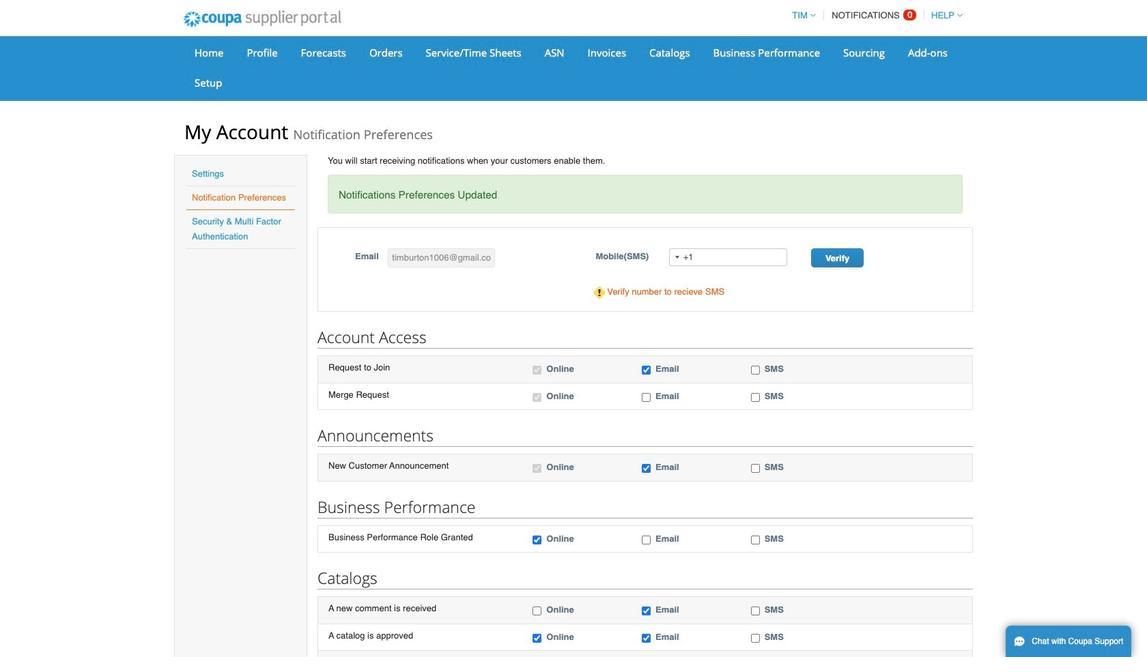Task type: vqa. For each thing, say whether or not it's contained in the screenshot.
Balance Sheet
no



Task type: describe. For each thing, give the bounding box(es) containing it.
coupa supplier portal image
[[174, 2, 350, 36]]

telephone country code image
[[675, 256, 680, 259]]



Task type: locate. For each thing, give the bounding box(es) containing it.
None text field
[[388, 249, 495, 268]]

+1 201-555-0123 text field
[[669, 249, 787, 267]]

None checkbox
[[751, 366, 760, 375], [533, 393, 542, 402], [751, 393, 760, 402], [642, 607, 651, 616], [751, 607, 760, 616], [533, 635, 542, 643], [751, 635, 760, 643], [751, 366, 760, 375], [533, 393, 542, 402], [751, 393, 760, 402], [642, 607, 651, 616], [751, 607, 760, 616], [533, 635, 542, 643], [751, 635, 760, 643]]

None checkbox
[[533, 366, 542, 375], [642, 366, 651, 375], [642, 393, 651, 402], [533, 465, 542, 474], [642, 465, 651, 474], [751, 465, 760, 474], [533, 536, 542, 545], [642, 536, 651, 545], [751, 536, 760, 545], [533, 607, 542, 616], [642, 635, 651, 643], [533, 366, 542, 375], [642, 366, 651, 375], [642, 393, 651, 402], [533, 465, 542, 474], [642, 465, 651, 474], [751, 465, 760, 474], [533, 536, 542, 545], [642, 536, 651, 545], [751, 536, 760, 545], [533, 607, 542, 616], [642, 635, 651, 643]]

navigation
[[786, 2, 963, 29]]

Telephone country code field
[[670, 250, 684, 266]]



